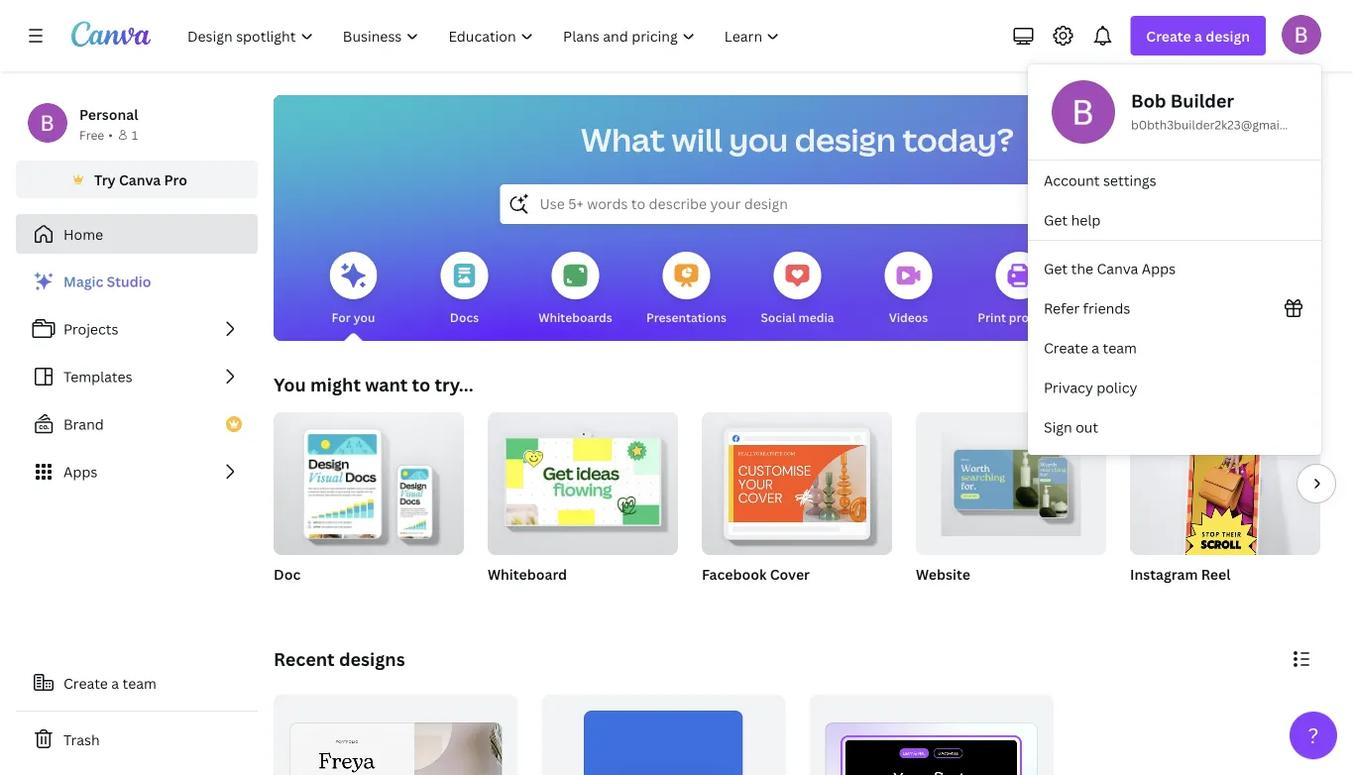 Task type: vqa. For each thing, say whether or not it's contained in the screenshot.
today?
yes



Task type: locate. For each thing, give the bounding box(es) containing it.
get
[[1044, 211, 1068, 229], [1044, 259, 1068, 278]]

1 horizontal spatial you
[[729, 118, 788, 161]]

help
[[1072, 211, 1101, 229]]

a up builder
[[1195, 26, 1203, 45]]

a inside dropdown button
[[1195, 26, 1203, 45]]

1 horizontal spatial create a team button
[[1028, 328, 1322, 368]]

design
[[1206, 26, 1250, 45], [795, 118, 896, 161]]

apps
[[1142, 259, 1176, 278], [63, 463, 98, 481]]

website
[[916, 565, 971, 584]]

group
[[274, 405, 464, 555], [488, 405, 678, 555], [702, 405, 892, 555], [916, 413, 1107, 555], [1130, 413, 1321, 567]]

a
[[1195, 26, 1203, 45], [1092, 338, 1100, 357], [111, 674, 119, 693]]

2 horizontal spatial create
[[1147, 26, 1192, 45]]

1 horizontal spatial canva
[[1097, 259, 1139, 278]]

a up privacy policy
[[1092, 338, 1100, 357]]

create a team button down websites
[[1028, 328, 1322, 368]]

social
[[761, 309, 796, 325]]

None search field
[[500, 184, 1095, 224]]

create a team button up trash link
[[16, 663, 258, 703]]

magic studio
[[63, 272, 151, 291]]

0 horizontal spatial design
[[795, 118, 896, 161]]

design up builder
[[1206, 26, 1250, 45]]

1 vertical spatial get
[[1044, 259, 1068, 278]]

group for doc
[[274, 405, 464, 555]]

1 horizontal spatial create a team
[[1044, 338, 1137, 357]]

1 vertical spatial create
[[1044, 338, 1089, 357]]

cover
[[770, 565, 810, 584]]

1 vertical spatial create a team
[[63, 674, 157, 693]]

media
[[799, 309, 835, 325]]

facebook cover
[[702, 565, 810, 584]]

apps down brand
[[63, 463, 98, 481]]

1 horizontal spatial create
[[1044, 338, 1089, 357]]

2 vertical spatial create
[[63, 674, 108, 693]]

magic studio link
[[16, 262, 258, 301]]

docs
[[450, 309, 479, 325]]

1 horizontal spatial apps
[[1142, 259, 1176, 278]]

2 vertical spatial a
[[111, 674, 119, 693]]

0 vertical spatial get
[[1044, 211, 1068, 229]]

create for create a design dropdown button
[[1147, 26, 1192, 45]]

apps link
[[16, 452, 258, 492]]

1 vertical spatial a
[[1092, 338, 1100, 357]]

1 get from the top
[[1044, 211, 1068, 229]]

websites
[[1105, 309, 1157, 325]]

top level navigation element
[[175, 16, 797, 56]]

•
[[108, 126, 113, 143]]

projects
[[63, 320, 118, 339]]

create a team
[[1044, 338, 1137, 357], [63, 674, 157, 693]]

team up trash link
[[122, 674, 157, 693]]

1 horizontal spatial team
[[1103, 338, 1137, 357]]

facebook
[[702, 565, 767, 584]]

0 horizontal spatial a
[[111, 674, 119, 693]]

get inside button
[[1044, 211, 1068, 229]]

design up search search field
[[795, 118, 896, 161]]

canva right try at the top of page
[[119, 170, 161, 189]]

want
[[365, 372, 408, 397]]

1 vertical spatial design
[[795, 118, 896, 161]]

0 horizontal spatial apps
[[63, 463, 98, 481]]

create inside dropdown button
[[1147, 26, 1192, 45]]

group for whiteboard
[[488, 405, 678, 555]]

get the canva apps
[[1044, 259, 1176, 278]]

team
[[1103, 338, 1137, 357], [122, 674, 157, 693]]

bob
[[1131, 89, 1167, 113]]

personal
[[79, 105, 138, 123]]

0 vertical spatial team
[[1103, 338, 1137, 357]]

you right for
[[354, 309, 375, 325]]

create up trash at the left bottom
[[63, 674, 108, 693]]

a up trash link
[[111, 674, 119, 693]]

canva inside bob builder menu
[[1097, 259, 1139, 278]]

studio
[[107, 272, 151, 291]]

create a team down the refer friends
[[1044, 338, 1137, 357]]

for you
[[332, 309, 375, 325]]

policy
[[1097, 378, 1138, 397]]

the
[[1072, 259, 1094, 278]]

0 vertical spatial create
[[1147, 26, 1192, 45]]

get help button
[[1028, 200, 1322, 240]]

get the canva apps link
[[1028, 249, 1322, 289]]

list
[[1028, 161, 1322, 240], [1028, 249, 1322, 447], [16, 262, 258, 492]]

try canva pro
[[94, 170, 187, 189]]

create a team up trash link
[[63, 674, 157, 693]]

0 horizontal spatial you
[[354, 309, 375, 325]]

today?
[[903, 118, 1014, 161]]

1 vertical spatial you
[[354, 309, 375, 325]]

settings
[[1104, 171, 1157, 190]]

account settings link
[[1028, 161, 1322, 200]]

account
[[1044, 171, 1100, 190]]

videos button
[[885, 238, 933, 341]]

0 vertical spatial canva
[[119, 170, 161, 189]]

apps up refer friends link at the top
[[1142, 259, 1176, 278]]

instagram reel
[[1130, 565, 1231, 584]]

canva right the
[[1097, 259, 1139, 278]]

social media
[[761, 309, 835, 325]]

builder
[[1171, 89, 1235, 113]]

bob builder menu
[[1028, 64, 1322, 455]]

presentations button
[[647, 238, 727, 341]]

get for get the canva apps
[[1044, 259, 1068, 278]]

1 horizontal spatial design
[[1206, 26, 1250, 45]]

b0bth3builder2k23@gmail.com
[[1131, 117, 1312, 133]]

brand
[[63, 415, 104, 434]]

docs button
[[441, 238, 488, 341]]

designs
[[339, 647, 405, 671]]

sign out
[[1044, 418, 1099, 437]]

0 vertical spatial a
[[1195, 26, 1203, 45]]

create
[[1147, 26, 1192, 45], [1044, 338, 1089, 357], [63, 674, 108, 693]]

create for top create a team button
[[1044, 338, 1089, 357]]

team down websites
[[1103, 338, 1137, 357]]

1 vertical spatial canva
[[1097, 259, 1139, 278]]

privacy policy
[[1044, 378, 1138, 397]]

get for get help
[[1044, 211, 1068, 229]]

canva
[[119, 170, 161, 189], [1097, 259, 1139, 278]]

2 horizontal spatial a
[[1195, 26, 1203, 45]]

pro
[[164, 170, 187, 189]]

create up bob
[[1147, 26, 1192, 45]]

0 vertical spatial create a team
[[1044, 338, 1137, 357]]

0 vertical spatial design
[[1206, 26, 1250, 45]]

get left help at the right
[[1044, 211, 1068, 229]]

? button
[[1290, 712, 1338, 760]]

canva inside button
[[119, 170, 161, 189]]

you might want to try...
[[274, 372, 474, 397]]

0 vertical spatial create a team button
[[1028, 328, 1322, 368]]

1 vertical spatial team
[[122, 674, 157, 693]]

0 horizontal spatial canva
[[119, 170, 161, 189]]

you right will
[[729, 118, 788, 161]]

2 get from the top
[[1044, 259, 1068, 278]]

create down "refer"
[[1044, 338, 1089, 357]]

try...
[[435, 372, 474, 397]]

1 horizontal spatial a
[[1092, 338, 1100, 357]]

design inside dropdown button
[[1206, 26, 1250, 45]]

create a team button
[[1028, 328, 1322, 368], [16, 663, 258, 703]]

projects link
[[16, 309, 258, 349]]

Search search field
[[540, 185, 1056, 223]]

create inside bob builder menu
[[1044, 338, 1089, 357]]

get left the
[[1044, 259, 1068, 278]]

team inside bob builder menu
[[1103, 338, 1137, 357]]

1 vertical spatial create a team button
[[16, 663, 258, 703]]

0 vertical spatial apps
[[1142, 259, 1176, 278]]

trash
[[63, 730, 100, 749]]



Task type: describe. For each thing, give the bounding box(es) containing it.
free
[[79, 126, 104, 143]]

what will you design today?
[[581, 118, 1014, 161]]

to
[[412, 372, 431, 397]]

a inside bob builder menu
[[1092, 338, 1100, 357]]

1 vertical spatial apps
[[63, 463, 98, 481]]

home link
[[16, 214, 258, 254]]

free •
[[79, 126, 113, 143]]

create a design button
[[1131, 16, 1266, 56]]

privacy policy link
[[1028, 368, 1322, 408]]

0 horizontal spatial create a team button
[[16, 663, 258, 703]]

doc
[[274, 565, 301, 584]]

print products button
[[978, 238, 1062, 341]]

create a team inside bob builder menu
[[1044, 338, 1137, 357]]

?
[[1308, 721, 1319, 750]]

bob builder b0bth3builder2k23@gmail.com
[[1131, 89, 1312, 133]]

whiteboard group
[[488, 405, 678, 609]]

reel
[[1202, 565, 1231, 584]]

whiteboard
[[488, 565, 567, 584]]

print
[[978, 309, 1006, 325]]

1
[[132, 126, 138, 143]]

trash link
[[16, 720, 258, 760]]

templates link
[[16, 357, 258, 397]]

account settings
[[1044, 171, 1157, 190]]

you inside button
[[354, 309, 375, 325]]

whiteboards
[[539, 309, 613, 325]]

try canva pro button
[[16, 161, 258, 198]]

recent
[[274, 647, 335, 671]]

presentations
[[647, 309, 727, 325]]

websites button
[[1105, 238, 1157, 341]]

instagram
[[1130, 565, 1198, 584]]

refer friends
[[1044, 299, 1131, 318]]

sign out button
[[1028, 408, 1322, 447]]

0 horizontal spatial create a team
[[63, 674, 157, 693]]

brand link
[[16, 405, 258, 444]]

templates
[[63, 367, 132, 386]]

videos
[[889, 309, 928, 325]]

instagram reel group
[[1130, 413, 1321, 609]]

out
[[1076, 418, 1099, 437]]

get help
[[1044, 211, 1101, 229]]

0 horizontal spatial team
[[122, 674, 157, 693]]

try
[[94, 170, 116, 189]]

recent designs
[[274, 647, 405, 671]]

0 vertical spatial you
[[729, 118, 788, 161]]

list containing get the canva apps
[[1028, 249, 1322, 447]]

might
[[310, 372, 361, 397]]

will
[[672, 118, 723, 161]]

list containing account settings
[[1028, 161, 1322, 240]]

doc group
[[274, 405, 464, 609]]

group for instagram reel
[[1130, 413, 1321, 567]]

magic
[[63, 272, 103, 291]]

apps inside bob builder menu
[[1142, 259, 1176, 278]]

products
[[1009, 309, 1062, 325]]

whiteboards button
[[539, 238, 613, 341]]

website group
[[916, 413, 1107, 609]]

for
[[332, 309, 351, 325]]

list containing magic studio
[[16, 262, 258, 492]]

whiteboard unlimited
[[488, 565, 567, 607]]

bob builder image
[[1282, 15, 1322, 54]]

refer
[[1044, 299, 1080, 318]]

friends
[[1083, 299, 1131, 318]]

create a design
[[1147, 26, 1250, 45]]

social media button
[[761, 238, 835, 341]]

print products
[[978, 309, 1062, 325]]

refer friends link
[[1028, 289, 1322, 328]]

what
[[581, 118, 665, 161]]

home
[[63, 225, 103, 243]]

group for facebook cover
[[702, 405, 892, 555]]

sign
[[1044, 418, 1073, 437]]

for you button
[[330, 238, 377, 341]]

unlimited
[[488, 590, 544, 607]]

privacy
[[1044, 378, 1094, 397]]

facebook cover group
[[702, 405, 892, 609]]

you
[[274, 372, 306, 397]]

0 horizontal spatial create
[[63, 674, 108, 693]]



